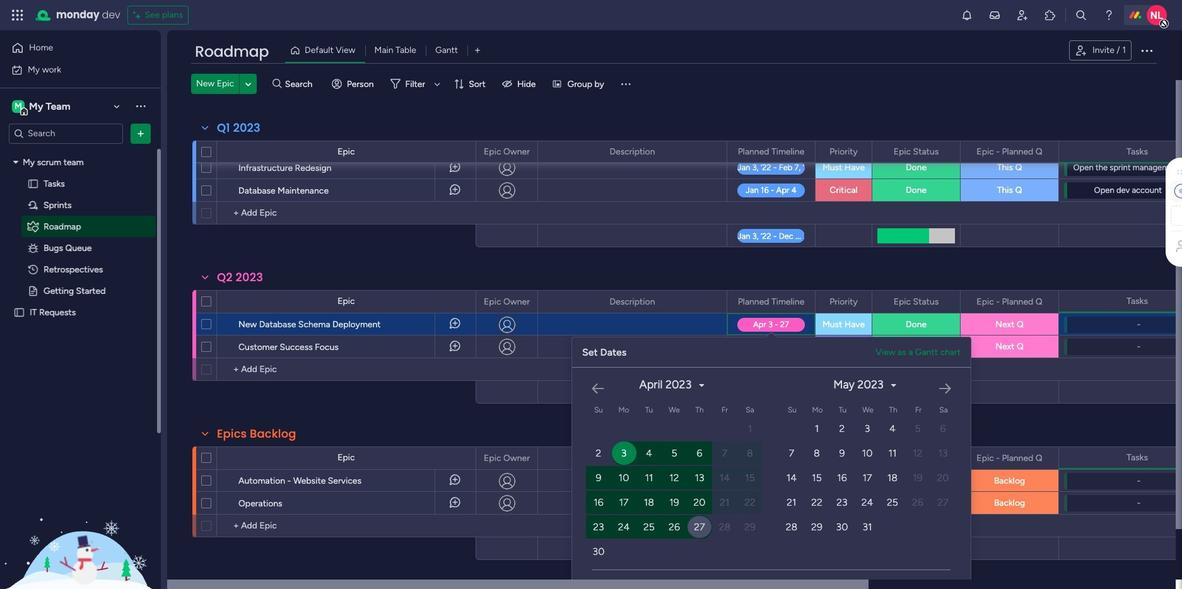 Task type: describe. For each thing, give the bounding box(es) containing it.
Search field
[[282, 75, 320, 93]]

0 horizontal spatial caret down image
[[13, 158, 18, 167]]

noah lott image
[[1147, 5, 1167, 25]]

1 + add epic text field from the top
[[223, 206, 470, 221]]

add view image
[[475, 46, 480, 55]]

1 public board image from the top
[[27, 178, 39, 190]]

inbox image
[[989, 9, 1001, 21]]

2 horizontal spatial caret down image
[[891, 381, 896, 390]]

v2 search image
[[273, 77, 282, 91]]

lottie animation element
[[0, 462, 161, 589]]

arrow down image
[[430, 76, 445, 91]]

my work image
[[11, 64, 23, 75]]

see plans image
[[133, 8, 145, 23]]

angle down image
[[245, 79, 251, 89]]

3 + add epic text field from the top
[[223, 519, 470, 534]]



Task type: locate. For each thing, give the bounding box(es) containing it.
2 public board image from the top
[[27, 285, 39, 297]]

menu image
[[620, 78, 632, 90]]

public board image
[[13, 306, 25, 318]]

notifications image
[[961, 9, 974, 21]]

region
[[572, 363, 1182, 580]]

options image
[[1140, 43, 1155, 58], [134, 127, 147, 140], [520, 141, 529, 162], [798, 141, 806, 162], [175, 175, 186, 205], [709, 291, 718, 313], [798, 291, 806, 313], [175, 332, 186, 362], [1041, 448, 1050, 469]]

options image
[[854, 141, 863, 162], [1041, 141, 1050, 162], [175, 152, 186, 183], [520, 291, 529, 313], [854, 291, 863, 313], [943, 291, 952, 313], [1041, 291, 1050, 313], [175, 309, 186, 339], [520, 448, 529, 469], [175, 465, 186, 496], [175, 488, 186, 518]]

caret down image
[[13, 158, 18, 167], [699, 381, 704, 390], [891, 381, 896, 390]]

apps image
[[1044, 9, 1057, 21]]

+ Add Epic text field
[[223, 206, 470, 221], [223, 362, 470, 377], [223, 519, 470, 534]]

lottie animation image
[[0, 462, 161, 589]]

None field
[[192, 41, 272, 62], [214, 120, 264, 136], [481, 145, 533, 159], [607, 145, 658, 159], [735, 145, 808, 159], [827, 145, 861, 159], [891, 145, 942, 159], [974, 145, 1046, 159], [1124, 145, 1151, 159], [214, 269, 266, 286], [1124, 294, 1151, 308], [481, 295, 533, 309], [607, 295, 658, 309], [735, 295, 808, 309], [827, 295, 861, 309], [891, 295, 942, 309], [974, 295, 1046, 309], [214, 426, 299, 442], [1124, 451, 1151, 465], [481, 451, 533, 465], [607, 451, 658, 465], [735, 451, 808, 465], [827, 451, 861, 465], [891, 451, 942, 465], [974, 451, 1046, 465], [192, 41, 272, 62], [214, 120, 264, 136], [481, 145, 533, 159], [607, 145, 658, 159], [735, 145, 808, 159], [827, 145, 861, 159], [891, 145, 942, 159], [974, 145, 1046, 159], [1124, 145, 1151, 159], [214, 269, 266, 286], [1124, 294, 1151, 308], [481, 295, 533, 309], [607, 295, 658, 309], [735, 295, 808, 309], [827, 295, 861, 309], [891, 295, 942, 309], [974, 295, 1046, 309], [214, 426, 299, 442], [1124, 451, 1151, 465], [481, 451, 533, 465], [607, 451, 658, 465], [735, 451, 808, 465], [827, 451, 861, 465], [891, 451, 942, 465], [974, 451, 1046, 465]]

Search in workspace field
[[27, 126, 105, 141]]

invite members image
[[1017, 9, 1029, 21]]

select product image
[[11, 9, 24, 21]]

0 vertical spatial + add epic text field
[[223, 206, 470, 221]]

2 + add epic text field from the top
[[223, 362, 470, 377]]

0 vertical spatial public board image
[[27, 178, 39, 190]]

home image
[[11, 42, 24, 54]]

1 vertical spatial public board image
[[27, 285, 39, 297]]

help image
[[1103, 9, 1116, 21]]

list box
[[0, 149, 161, 493]]

2 vertical spatial + add epic text field
[[223, 519, 470, 534]]

1 vertical spatial + add epic text field
[[223, 362, 470, 377]]

workspace options image
[[134, 100, 147, 112]]

workspace image
[[12, 99, 25, 113]]

workspace selection element
[[12, 99, 72, 115]]

option
[[0, 151, 161, 153]]

public board image
[[27, 178, 39, 190], [27, 285, 39, 297]]

1 horizontal spatial caret down image
[[699, 381, 704, 390]]

search everything image
[[1075, 9, 1088, 21]]



Task type: vqa. For each thing, say whether or not it's contained in the screenshot.
field
yes



